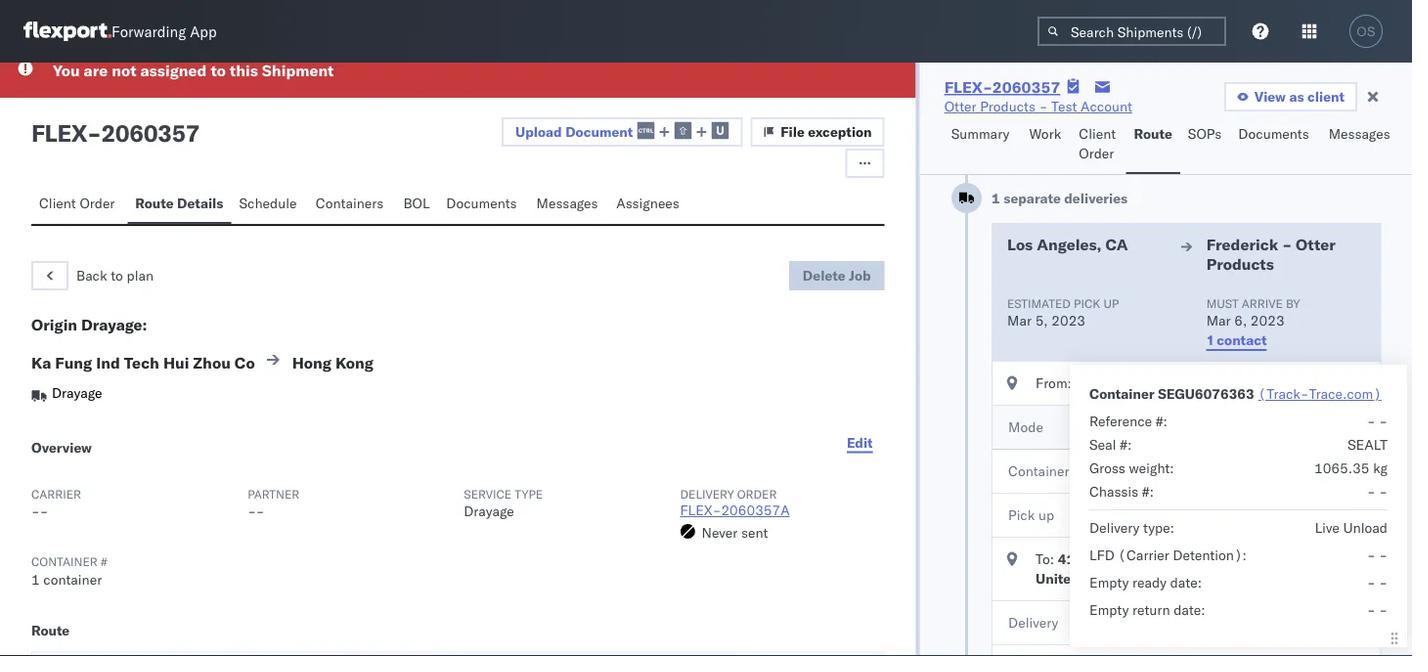 Task type: vqa. For each thing, say whether or not it's contained in the screenshot.
Service Type Drayage
yes



Task type: locate. For each thing, give the bounding box(es) containing it.
0 vertical spatial up
[[1104, 296, 1119, 311]]

documents button
[[1231, 116, 1321, 174], [439, 186, 529, 224]]

edit
[[847, 434, 873, 451]]

0 vertical spatial documents
[[1239, 125, 1310, 142]]

1 vertical spatial otter
[[1296, 235, 1336, 254]]

client down 'flex'
[[39, 195, 76, 212]]

2060357 up otter products - test account
[[993, 77, 1061, 97]]

messages button down upload document
[[529, 186, 609, 224]]

0 vertical spatial flex-
[[945, 77, 993, 97]]

1 vertical spatial states
[[1083, 570, 1125, 588]]

0 horizontal spatial 2060357
[[101, 118, 200, 148]]

forwarding app link
[[23, 22, 217, 41]]

messages down upload document
[[537, 195, 598, 212]]

0 horizontal spatial 1
[[31, 571, 40, 588]]

flex- up never
[[680, 502, 721, 519]]

assignees button
[[609, 186, 691, 224]]

0 horizontal spatial delivery
[[680, 487, 734, 501]]

hong kong
[[292, 353, 374, 373]]

client order down account
[[1079, 125, 1116, 162]]

delivery up lfd
[[1090, 520, 1140, 537]]

drayage down service
[[464, 503, 514, 520]]

origin
[[31, 315, 77, 335]]

estimated
[[1007, 296, 1071, 311], [1106, 507, 1169, 524], [1106, 614, 1169, 632]]

up
[[1104, 296, 1119, 311], [1038, 507, 1054, 524]]

route
[[1135, 125, 1173, 142], [135, 195, 174, 212], [31, 622, 70, 639]]

1 vertical spatial estimated
[[1106, 507, 1169, 524]]

1 horizontal spatial 5,
[[1230, 507, 1243, 524]]

documents button down the view
[[1231, 116, 1321, 174]]

1 horizontal spatial client
[[1079, 125, 1116, 142]]

2060357
[[993, 77, 1061, 97], [101, 118, 200, 148]]

0 horizontal spatial products
[[981, 98, 1036, 115]]

carrier --
[[31, 487, 81, 520]]

1 vertical spatial 1
[[1207, 332, 1213, 349]]

empty down salazar
[[1090, 574, 1129, 591]]

1 vertical spatial date:
[[1174, 602, 1206, 619]]

states down contact
[[1236, 375, 1277, 392]]

states down lfd
[[1083, 570, 1125, 588]]

4 - - from the top
[[1368, 574, 1388, 591]]

bol button
[[396, 186, 439, 224]]

route for route button
[[1135, 125, 1173, 142]]

documents down the view
[[1239, 125, 1310, 142]]

1 horizontal spatial products
[[1206, 254, 1274, 274]]

1 horizontal spatial container
[[1008, 463, 1069, 480]]

container up container at the left
[[31, 555, 98, 569]]

0 vertical spatial date:
[[1171, 574, 1202, 591]]

1 horizontal spatial delivery
[[1008, 614, 1059, 632]]

0 horizontal spatial order
[[80, 195, 115, 212]]

1 - - from the top
[[1368, 413, 1388, 430]]

delivery for delivery order
[[680, 487, 734, 501]]

route left sops
[[1135, 125, 1173, 142]]

test
[[1052, 98, 1078, 115]]

lfd (carrier detention):
[[1090, 547, 1247, 564]]

reference #:
[[1090, 413, 1168, 430]]

delivery order
[[680, 487, 777, 501]]

1 vertical spatial 5,
[[1230, 507, 1243, 524]]

route left details
[[135, 195, 174, 212]]

container for container
[[1008, 463, 1069, 480]]

sealt
[[1348, 436, 1388, 453]]

messages
[[1329, 125, 1391, 142], [537, 195, 598, 212]]

1 vertical spatial client order
[[39, 195, 115, 212]]

documents
[[1239, 125, 1310, 142], [446, 195, 517, 212]]

1 vertical spatial #:
[[1120, 436, 1132, 453]]

messages button
[[1321, 116, 1401, 174], [529, 186, 609, 224]]

client order for top client order 'button'
[[1079, 125, 1116, 162]]

2 horizontal spatial #:
[[1156, 413, 1168, 430]]

6, down "4185 salazar way, frederick, colorado, 80504, united states"
[[1230, 614, 1243, 632]]

0 vertical spatial delivery
[[680, 487, 734, 501]]

client order for the left client order 'button'
[[39, 195, 115, 212]]

products up must
[[1206, 254, 1274, 274]]

estimated for delivery
[[1106, 614, 1169, 632]]

0 horizontal spatial client order button
[[31, 186, 127, 224]]

1 horizontal spatial messages button
[[1321, 116, 1401, 174]]

seal #:
[[1090, 436, 1132, 453]]

0 horizontal spatial route
[[31, 622, 70, 639]]

0 horizontal spatial client
[[39, 195, 76, 212]]

delivery up flex-2060357a button on the bottom
[[680, 487, 734, 501]]

2 empty from the top
[[1090, 602, 1129, 619]]

messages down the client
[[1329, 125, 1391, 142]]

zhou
[[193, 353, 231, 373]]

1 horizontal spatial client order button
[[1072, 116, 1127, 174]]

los right from:
[[1075, 375, 1098, 392]]

5, up detention):
[[1230, 507, 1243, 524]]

0 horizontal spatial united
[[1036, 570, 1080, 588]]

#: down from: los angeles, ca, united states
[[1156, 413, 1168, 430]]

1 horizontal spatial documents
[[1239, 125, 1310, 142]]

0 vertical spatial documents button
[[1231, 116, 1321, 174]]

0 horizontal spatial #:
[[1120, 436, 1132, 453]]

assigned
[[140, 61, 207, 80]]

container up 'pick up' on the right
[[1008, 463, 1069, 480]]

1 horizontal spatial states
[[1236, 375, 1277, 392]]

delivery down to: on the bottom of page
[[1008, 614, 1059, 632]]

- - for chassis #:
[[1368, 483, 1388, 500]]

products down flex-2060357 link
[[981, 98, 1036, 115]]

separate
[[1003, 190, 1061, 207]]

united
[[1189, 375, 1232, 392], [1036, 570, 1080, 588]]

2060357a
[[721, 502, 790, 519]]

0 vertical spatial drayage
[[52, 384, 102, 402]]

to left plan
[[111, 267, 123, 284]]

documents button for bol
[[439, 186, 529, 224]]

client order button up back
[[31, 186, 127, 224]]

segu6076363
[[1158, 385, 1255, 403]]

messages button down the client
[[1321, 116, 1401, 174]]

0 vertical spatial route
[[1135, 125, 1173, 142]]

5,
[[1035, 312, 1048, 329], [1230, 507, 1243, 524]]

sops
[[1189, 125, 1222, 142]]

details
[[177, 195, 224, 212]]

0 vertical spatial otter
[[945, 98, 977, 115]]

1 horizontal spatial united
[[1189, 375, 1232, 392]]

1 vertical spatial documents button
[[439, 186, 529, 224]]

file exception
[[781, 123, 872, 140]]

sent
[[742, 524, 768, 541]]

2 vertical spatial #:
[[1143, 483, 1154, 500]]

Search Shipments (/) text field
[[1038, 17, 1227, 46]]

#: down "hc"
[[1143, 483, 1154, 500]]

mar inside must arrive by mar 6, 2023 1 contact
[[1206, 312, 1231, 329]]

1 vertical spatial messages button
[[529, 186, 609, 224]]

1 vertical spatial documents
[[446, 195, 517, 212]]

empty left return on the right bottom of page
[[1090, 602, 1129, 619]]

1 vertical spatial client order button
[[31, 186, 127, 224]]

seal
[[1090, 436, 1117, 453]]

5, up from:
[[1035, 312, 1048, 329]]

6, up contact
[[1234, 312, 1247, 329]]

container # 1 container
[[31, 555, 107, 588]]

los down separate
[[1007, 235, 1033, 254]]

1 left contact
[[1207, 332, 1213, 349]]

2 vertical spatial route
[[31, 622, 70, 639]]

container
[[1090, 385, 1155, 403], [1008, 463, 1069, 480], [31, 555, 98, 569]]

1 vertical spatial order
[[80, 195, 115, 212]]

account
[[1081, 98, 1133, 115]]

client order button
[[1072, 116, 1127, 174], [31, 186, 127, 224]]

0 vertical spatial to
[[211, 61, 226, 80]]

0 vertical spatial 2060357
[[993, 77, 1061, 97]]

0 horizontal spatial container
[[31, 555, 98, 569]]

5 - - from the top
[[1368, 602, 1388, 619]]

empty
[[1090, 574, 1129, 591], [1090, 602, 1129, 619]]

documents for sops
[[1239, 125, 1310, 142]]

0 vertical spatial client order
[[1079, 125, 1116, 162]]

2 vertical spatial 1
[[31, 571, 40, 588]]

-
[[1040, 98, 1048, 115], [87, 118, 101, 148], [1282, 235, 1292, 254], [1368, 413, 1376, 430], [1380, 413, 1388, 430], [1368, 483, 1376, 500], [1380, 483, 1388, 500], [31, 503, 40, 520], [40, 503, 48, 520], [248, 503, 256, 520], [256, 503, 265, 520], [1368, 547, 1376, 564], [1380, 547, 1388, 564], [1368, 574, 1376, 591], [1380, 574, 1388, 591], [1368, 602, 1376, 619], [1380, 602, 1388, 619]]

0 vertical spatial 5,
[[1035, 312, 1048, 329]]

route details
[[135, 195, 224, 212]]

1 vertical spatial delivery
[[1090, 520, 1140, 537]]

flex-
[[945, 77, 993, 97], [680, 502, 721, 519]]

hong
[[292, 353, 332, 373]]

1 vertical spatial messages
[[537, 195, 598, 212]]

container up reference
[[1090, 385, 1155, 403]]

2 horizontal spatial 1
[[1207, 332, 1213, 349]]

drayage
[[52, 384, 102, 402], [464, 503, 514, 520]]

1 horizontal spatial route
[[135, 195, 174, 212]]

0 vertical spatial states
[[1236, 375, 1277, 392]]

flex
[[31, 118, 87, 148]]

0 vertical spatial 1
[[992, 190, 1000, 207]]

0 vertical spatial #:
[[1156, 413, 1168, 430]]

1 vertical spatial empty
[[1090, 602, 1129, 619]]

work button
[[1022, 116, 1072, 174]]

0 vertical spatial messages button
[[1321, 116, 1401, 174]]

otter up by in the right of the page
[[1296, 235, 1336, 254]]

0 horizontal spatial up
[[1038, 507, 1054, 524]]

1 horizontal spatial documents button
[[1231, 116, 1321, 174]]

flex - 2060357
[[31, 118, 200, 148]]

otter products - test account link
[[945, 97, 1133, 116]]

0 horizontal spatial client order
[[39, 195, 115, 212]]

route down container at the left
[[31, 622, 70, 639]]

date: down lfd (carrier detention): in the bottom of the page
[[1171, 574, 1202, 591]]

#: for reference #:
[[1156, 413, 1168, 430]]

container inside container # 1 container
[[31, 555, 98, 569]]

6, inside must arrive by mar 6, 2023 1 contact
[[1234, 312, 1247, 329]]

angeles, down 1 separate deliveries at the right of page
[[1037, 235, 1102, 254]]

estimated inside estimated pick up mar 5, 2023
[[1007, 296, 1071, 311]]

fung
[[55, 353, 92, 373]]

from:
[[1036, 375, 1072, 392]]

#
[[101, 555, 107, 569]]

2023 down arrive
[[1251, 312, 1285, 329]]

2023 down pick
[[1052, 312, 1086, 329]]

client down account
[[1079, 125, 1116, 142]]

#: down lcl
[[1120, 436, 1132, 453]]

mar down los angeles, ca
[[1007, 312, 1032, 329]]

2 vertical spatial container
[[31, 555, 98, 569]]

ft
[[1127, 463, 1137, 480]]

mar inside estimated pick up mar 5, 2023
[[1007, 312, 1032, 329]]

0 horizontal spatial states
[[1083, 570, 1125, 588]]

drayage down fung on the left bottom of the page
[[52, 384, 102, 402]]

documents button right bol
[[439, 186, 529, 224]]

sops button
[[1181, 116, 1231, 174]]

1 vertical spatial los
[[1075, 375, 1098, 392]]

estimated left pick
[[1007, 296, 1071, 311]]

0 horizontal spatial documents
[[446, 195, 517, 212]]

0 vertical spatial messages
[[1329, 125, 1391, 142]]

otter products - test account
[[945, 98, 1133, 115]]

flex- for 2060357
[[945, 77, 993, 97]]

summary
[[952, 125, 1010, 142]]

order down flex - 2060357
[[80, 195, 115, 212]]

drayage inside service type drayage
[[464, 503, 514, 520]]

1 vertical spatial route
[[135, 195, 174, 212]]

products
[[981, 98, 1036, 115], [1206, 254, 1274, 274]]

0 horizontal spatial los
[[1007, 235, 1033, 254]]

1 vertical spatial up
[[1038, 507, 1054, 524]]

1 horizontal spatial client order
[[1079, 125, 1116, 162]]

mar down "4185 salazar way, frederick, colorado, 80504, united states"
[[1202, 614, 1227, 632]]

1 horizontal spatial up
[[1104, 296, 1119, 311]]

#: for chassis #:
[[1143, 483, 1154, 500]]

summary button
[[944, 116, 1022, 174]]

0 vertical spatial estimated
[[1007, 296, 1071, 311]]

1 left separate
[[992, 190, 1000, 207]]

0 horizontal spatial drayage
[[52, 384, 102, 402]]

1 horizontal spatial drayage
[[464, 503, 514, 520]]

3 - - from the top
[[1368, 547, 1388, 564]]

documents right the bol button
[[446, 195, 517, 212]]

0 vertical spatial empty
[[1090, 574, 1129, 591]]

ind
[[96, 353, 120, 373]]

0 vertical spatial order
[[1079, 145, 1115, 162]]

estimated down "empty ready date:"
[[1106, 614, 1169, 632]]

client order down 'flex'
[[39, 195, 115, 212]]

to
[[211, 61, 226, 80], [111, 267, 123, 284]]

#:
[[1156, 413, 1168, 430], [1120, 436, 1132, 453], [1143, 483, 1154, 500]]

1 horizontal spatial order
[[1079, 145, 1115, 162]]

flex- up summary
[[945, 77, 993, 97]]

1 left container at the left
[[31, 571, 40, 588]]

live
[[1315, 520, 1340, 537]]

1 horizontal spatial flex-
[[945, 77, 993, 97]]

container for container # 1 container
[[31, 555, 98, 569]]

angeles, up reference #:
[[1101, 375, 1158, 392]]

1 horizontal spatial 1
[[992, 190, 1000, 207]]

0 horizontal spatial documents button
[[439, 186, 529, 224]]

to left this
[[211, 61, 226, 80]]

client
[[1308, 88, 1345, 105]]

united right ca,
[[1189, 375, 1232, 392]]

2 horizontal spatial delivery
[[1090, 520, 1140, 537]]

os
[[1357, 24, 1376, 39]]

1 horizontal spatial otter
[[1296, 235, 1336, 254]]

2 vertical spatial estimated
[[1106, 614, 1169, 632]]

must arrive by mar 6, 2023 1 contact
[[1206, 296, 1300, 349]]

2 vertical spatial delivery
[[1008, 614, 1059, 632]]

order up deliveries
[[1079, 145, 1115, 162]]

2060357 down assigned
[[101, 118, 200, 148]]

states
[[1236, 375, 1277, 392], [1083, 570, 1125, 588]]

1 empty from the top
[[1090, 574, 1129, 591]]

kg
[[1374, 460, 1388, 477]]

forwarding
[[112, 22, 186, 41]]

estimated down chassis #:
[[1106, 507, 1169, 524]]

empty for empty return date:
[[1090, 602, 1129, 619]]

1 contact button
[[1206, 331, 1268, 350]]

this
[[230, 61, 258, 80]]

estimated for pick up
[[1106, 507, 1169, 524]]

1 horizontal spatial 2060357
[[993, 77, 1061, 97]]

2 horizontal spatial route
[[1135, 125, 1173, 142]]

5, inside estimated pick up mar 5, 2023
[[1035, 312, 1048, 329]]

2023
[[1052, 312, 1086, 329], [1251, 312, 1285, 329], [1246, 507, 1280, 524], [1246, 614, 1280, 632]]

0 horizontal spatial to
[[111, 267, 123, 284]]

2 - - from the top
[[1368, 483, 1388, 500]]

client order button down account
[[1072, 116, 1127, 174]]

co
[[235, 353, 255, 373]]

otter up summary
[[945, 98, 977, 115]]

upload
[[516, 123, 562, 140]]

date: right return on the right bottom of page
[[1174, 602, 1206, 619]]

united down to: on the bottom of page
[[1036, 570, 1080, 588]]

messages button for bol
[[529, 186, 609, 224]]

ka fung ind tech hui zhou co
[[31, 353, 255, 373]]

0 vertical spatial client
[[1079, 125, 1116, 142]]

mar down must
[[1206, 312, 1231, 329]]

view
[[1255, 88, 1286, 105]]

1 vertical spatial client
[[39, 195, 76, 212]]

otter inside frederick - otter products
[[1296, 235, 1336, 254]]

2023 inside must arrive by mar 6, 2023 1 contact
[[1251, 312, 1285, 329]]

2023 down colorado,
[[1246, 614, 1280, 632]]

0 horizontal spatial messages button
[[529, 186, 609, 224]]

flexport. image
[[23, 22, 112, 41]]

client for top client order 'button'
[[1079, 125, 1116, 142]]



Task type: describe. For each thing, give the bounding box(es) containing it.
client for the left client order 'button'
[[39, 195, 76, 212]]

kong
[[335, 353, 374, 373]]

order for the left client order 'button'
[[80, 195, 115, 212]]

documents button for sops
[[1231, 116, 1321, 174]]

overview
[[31, 439, 92, 456]]

pick
[[1008, 507, 1035, 524]]

ready
[[1133, 574, 1167, 591]]

reference
[[1090, 413, 1153, 430]]

service type drayage
[[464, 487, 543, 520]]

flex-2060357a
[[680, 502, 790, 519]]

gross weight:
[[1090, 460, 1175, 477]]

drayage:
[[81, 315, 147, 335]]

upload document button
[[502, 117, 743, 147]]

1 horizontal spatial los
[[1075, 375, 1098, 392]]

1065.35
[[1315, 460, 1370, 477]]

deliveries
[[1064, 190, 1128, 207]]

edit button
[[835, 424, 885, 463]]

containers
[[316, 195, 384, 212]]

weight:
[[1129, 460, 1175, 477]]

file
[[781, 123, 805, 140]]

order for top client order 'button'
[[1079, 145, 1115, 162]]

not
[[112, 61, 136, 80]]

messages button for sops
[[1321, 116, 1401, 174]]

container segu6076363 (track-trace.com)
[[1090, 385, 1382, 403]]

messages for sops
[[1329, 125, 1391, 142]]

frederick - otter products
[[1206, 235, 1336, 274]]

states inside "4185 salazar way, frederick, colorado, 80504, united states"
[[1083, 570, 1125, 588]]

to:
[[1036, 551, 1058, 568]]

2023 inside estimated pick up mar 5, 2023
[[1052, 312, 1086, 329]]

contact
[[1217, 332, 1267, 349]]

estimated pick up mar 5, 2023
[[1007, 296, 1119, 329]]

products inside frederick - otter products
[[1206, 254, 1274, 274]]

1 vertical spatial angeles,
[[1101, 375, 1158, 392]]

0 vertical spatial client order button
[[1072, 116, 1127, 174]]

bol
[[404, 195, 430, 212]]

as
[[1290, 88, 1305, 105]]

by
[[1286, 296, 1300, 311]]

up inside estimated pick up mar 5, 2023
[[1104, 296, 1119, 311]]

mar 6, 2023
[[1202, 614, 1280, 632]]

- - for empty ready date:
[[1368, 574, 1388, 591]]

delivery for delivery type:
[[1090, 520, 1140, 537]]

empty ready date:
[[1090, 574, 1202, 591]]

never
[[702, 524, 738, 541]]

back to plan
[[76, 267, 154, 284]]

1 inside must arrive by mar 6, 2023 1 contact
[[1207, 332, 1213, 349]]

chassis
[[1090, 483, 1139, 500]]

origin drayage:
[[31, 315, 147, 335]]

gross
[[1090, 460, 1126, 477]]

flex-2060357a button
[[680, 502, 790, 519]]

document
[[566, 123, 633, 140]]

los angeles, ca
[[1007, 235, 1128, 254]]

empty return date:
[[1090, 602, 1206, 619]]

must
[[1206, 296, 1239, 311]]

lcl
[[1106, 419, 1130, 436]]

never sent
[[702, 524, 768, 541]]

1 vertical spatial 2060357
[[101, 118, 200, 148]]

0 horizontal spatial otter
[[945, 98, 977, 115]]

frederick,
[[1183, 551, 1250, 568]]

schedule
[[239, 195, 297, 212]]

forwarding app
[[112, 22, 217, 41]]

80504,
[[1321, 551, 1367, 568]]

4185 salazar way, frederick, colorado, 80504, united states
[[1036, 551, 1367, 588]]

date: for empty ready date:
[[1171, 574, 1202, 591]]

lfd
[[1090, 547, 1115, 564]]

date: for empty return date:
[[1174, 602, 1206, 619]]

0 vertical spatial products
[[981, 98, 1036, 115]]

service
[[464, 487, 512, 501]]

40 ft hc dry
[[1106, 463, 1185, 480]]

schedule button
[[231, 186, 308, 224]]

route for route details
[[135, 195, 174, 212]]

assignees
[[617, 195, 680, 212]]

mode
[[1008, 419, 1043, 436]]

arrive
[[1242, 296, 1283, 311]]

mar 5, 2023
[[1202, 507, 1280, 524]]

(carrier
[[1119, 547, 1170, 564]]

mar up detention):
[[1202, 507, 1227, 524]]

- - for reference #:
[[1368, 413, 1388, 430]]

hc
[[1140, 463, 1160, 480]]

0 vertical spatial united
[[1189, 375, 1232, 392]]

route details button
[[127, 186, 231, 224]]

you
[[53, 61, 80, 80]]

#: for seal #:
[[1120, 436, 1132, 453]]

view as client
[[1255, 88, 1345, 105]]

united inside "4185 salazar way, frederick, colorado, 80504, united states"
[[1036, 570, 1080, 588]]

1 vertical spatial 6,
[[1230, 614, 1243, 632]]

ka
[[31, 353, 51, 373]]

hui
[[163, 353, 189, 373]]

- - for lfd (carrier detention):
[[1368, 547, 1388, 564]]

pick up
[[1008, 507, 1054, 524]]

os button
[[1344, 9, 1389, 54]]

2023 up colorado,
[[1246, 507, 1280, 524]]

flex-2060357 link
[[945, 77, 1061, 97]]

0 vertical spatial los
[[1007, 235, 1033, 254]]

- inside frederick - otter products
[[1282, 235, 1292, 254]]

1 separate deliveries
[[992, 190, 1128, 207]]

1 horizontal spatial to
[[211, 61, 226, 80]]

from: los angeles, ca, united states
[[1036, 375, 1277, 392]]

messages for bol
[[537, 195, 598, 212]]

flex-2060357
[[945, 77, 1061, 97]]

order
[[737, 487, 777, 501]]

frederick
[[1206, 235, 1278, 254]]

flex- for 2060357a
[[680, 502, 721, 519]]

1065.35 kg
[[1315, 460, 1388, 477]]

container
[[43, 571, 102, 588]]

1 vertical spatial to
[[111, 267, 123, 284]]

plan
[[127, 267, 154, 284]]

containers button
[[308, 186, 396, 224]]

empty for empty ready date:
[[1090, 574, 1129, 591]]

- - for empty return date:
[[1368, 602, 1388, 619]]

0 vertical spatial angeles,
[[1037, 235, 1102, 254]]

detention):
[[1173, 547, 1247, 564]]

4185
[[1058, 551, 1092, 568]]

live unload
[[1315, 520, 1388, 537]]

pick
[[1074, 296, 1101, 311]]

colorado,
[[1253, 551, 1317, 568]]

container for container segu6076363 (track-trace.com)
[[1090, 385, 1155, 403]]

1 inside container # 1 container
[[31, 571, 40, 588]]

shipment
[[262, 61, 334, 80]]

documents for bol
[[446, 195, 517, 212]]



